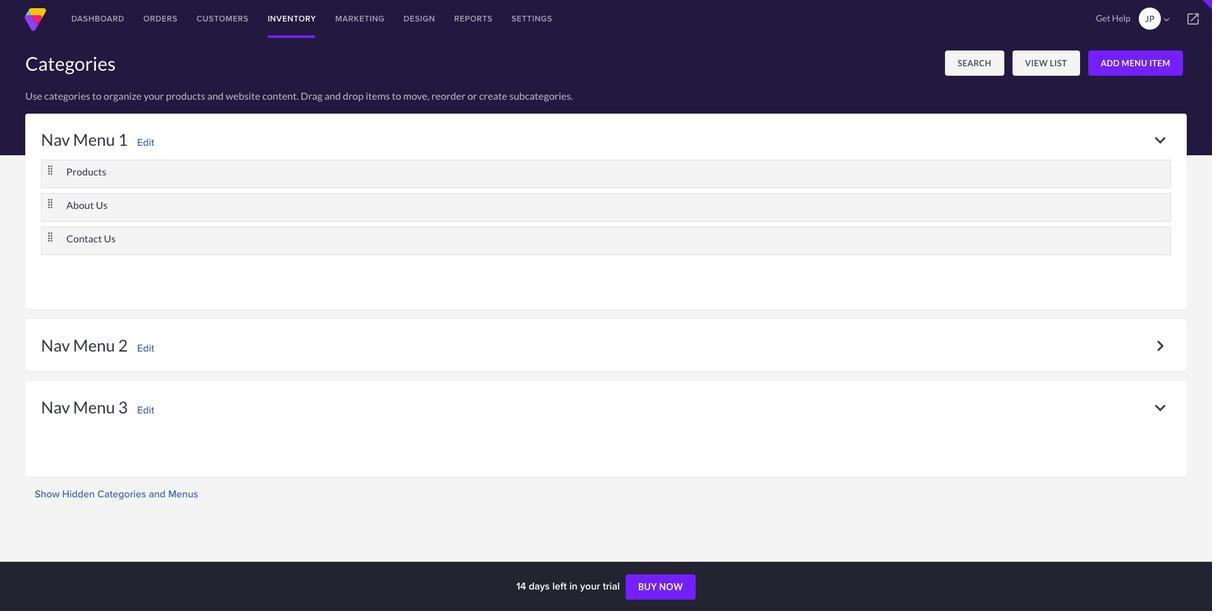 Task type: vqa. For each thing, say whether or not it's contained in the screenshot.
Edit for Nav Menu 3
yes



Task type: locate. For each thing, give the bounding box(es) containing it.
reports
[[454, 13, 493, 25]]

search link
[[945, 51, 1004, 76]]

2 vertical spatial edit link
[[137, 403, 154, 417]]

1 expand_more from the top
[[1150, 129, 1171, 151]]

2 vertical spatial nav
[[41, 397, 70, 417]]

about
[[66, 199, 94, 211]]

drop
[[343, 90, 364, 102]]

menu left 3
[[73, 397, 115, 417]]

your
[[144, 90, 164, 102], [580, 579, 600, 594]]

us right about at the top left of page
[[96, 199, 108, 211]]

2 vertical spatial expand_more
[[1150, 397, 1171, 419]]

view
[[1025, 58, 1048, 68]]

edit right "1"
[[137, 135, 154, 150]]

1 vertical spatial nav
[[41, 335, 70, 355]]

nav for nav menu 3
[[41, 397, 70, 417]]

use categories to organize your products and website content. drag and drop items to move, reorder or create subcategories.
[[25, 90, 573, 102]]

search
[[958, 58, 992, 68]]

nav menu 1
[[41, 129, 128, 150]]

1 vertical spatial draghandle__icon image
[[48, 199, 52, 209]]

categories
[[44, 90, 90, 102]]

categories right hidden
[[97, 487, 146, 501]]

0 horizontal spatial your
[[144, 90, 164, 102]]


[[1161, 14, 1173, 25]]

your for in
[[580, 579, 600, 594]]

your right organize
[[144, 90, 164, 102]]

draghandle__icon image for products
[[48, 166, 52, 175]]

edit link right "1"
[[137, 135, 154, 150]]

2 draghandle__icon image from the top
[[48, 199, 52, 209]]

dashboard link
[[62, 0, 134, 38]]

14
[[516, 579, 526, 594]]

buy
[[638, 582, 657, 592]]

3 edit link from the top
[[137, 403, 154, 417]]

and left website
[[207, 90, 224, 102]]

draghandle__icon image left contact
[[48, 233, 52, 242]]

about us
[[66, 199, 108, 211]]

days
[[529, 579, 550, 594]]

to right items
[[392, 90, 401, 102]]

expand_more
[[1150, 129, 1171, 151], [1150, 335, 1171, 357], [1150, 397, 1171, 419]]

0 vertical spatial your
[[144, 90, 164, 102]]

1 edit link from the top
[[137, 135, 154, 150]]

2 edit link from the top
[[137, 341, 154, 355]]

1 nav from the top
[[41, 129, 70, 150]]

nav menu 3
[[41, 397, 128, 417]]

1 to from the left
[[92, 90, 102, 102]]

categories up 'categories'
[[25, 52, 116, 75]]

2 expand_more from the top
[[1150, 335, 1171, 357]]

add
[[1101, 58, 1120, 68]]

0 vertical spatial categories
[[25, 52, 116, 75]]

to
[[92, 90, 102, 102], [392, 90, 401, 102]]

1 draghandle__icon image from the top
[[48, 166, 52, 175]]

us for contact us
[[104, 232, 116, 244]]

hidden
[[62, 487, 95, 501]]

expand_more for nav menu 2
[[1150, 335, 1171, 357]]

design
[[404, 13, 435, 25]]

and
[[207, 90, 224, 102], [325, 90, 341, 102], [149, 487, 166, 501]]

edit for nav menu 3
[[137, 403, 154, 417]]

1 vertical spatial edit link
[[137, 341, 154, 355]]

1 vertical spatial expand_more
[[1150, 335, 1171, 357]]

0 horizontal spatial to
[[92, 90, 102, 102]]

edit right 3
[[137, 403, 154, 417]]

and left "drop" on the top left of page
[[325, 90, 341, 102]]

us
[[96, 199, 108, 211], [104, 232, 116, 244]]

edit right 2
[[137, 341, 154, 355]]

buy now
[[638, 582, 683, 592]]

2 vertical spatial edit
[[137, 403, 154, 417]]

0 vertical spatial edit
[[137, 135, 154, 150]]

your for organize
[[144, 90, 164, 102]]

reorder
[[432, 90, 466, 102]]

menu left "1"
[[73, 129, 115, 150]]

nav
[[41, 129, 70, 150], [41, 335, 70, 355], [41, 397, 70, 417]]

edit
[[137, 135, 154, 150], [137, 341, 154, 355], [137, 403, 154, 417]]

1 vertical spatial your
[[580, 579, 600, 594]]

edit link right 3
[[137, 403, 154, 417]]

menu
[[1122, 58, 1148, 68], [73, 129, 115, 150], [73, 335, 115, 355], [73, 397, 115, 417]]

1 horizontal spatial to
[[392, 90, 401, 102]]

customers
[[197, 13, 249, 25]]

view list link
[[1013, 51, 1080, 76]]

menus
[[168, 487, 198, 501]]

draghandle__icon image
[[48, 166, 52, 175], [48, 199, 52, 209], [48, 233, 52, 242]]

trial
[[603, 579, 620, 594]]

0 vertical spatial expand_more
[[1150, 129, 1171, 151]]

3 draghandle__icon image from the top
[[48, 233, 52, 242]]

left
[[552, 579, 567, 594]]

your right in on the bottom of page
[[580, 579, 600, 594]]

1 horizontal spatial your
[[580, 579, 600, 594]]

create
[[479, 90, 507, 102]]

draghandle__icon image left about at the top left of page
[[48, 199, 52, 209]]

menu right add
[[1122, 58, 1148, 68]]

use
[[25, 90, 42, 102]]

draghandle__icon image left products
[[48, 166, 52, 175]]

14 days left in your trial
[[516, 579, 623, 594]]

buy now link
[[626, 575, 696, 600]]

2 nav from the top
[[41, 335, 70, 355]]

draghandle__icon image for about us
[[48, 199, 52, 209]]

edit link
[[137, 135, 154, 150], [137, 341, 154, 355], [137, 403, 154, 417]]

0 vertical spatial draghandle__icon image
[[48, 166, 52, 175]]

menu for 1
[[73, 129, 115, 150]]

menu left 2
[[73, 335, 115, 355]]

categories
[[25, 52, 116, 75], [97, 487, 146, 501]]

nav menu 2
[[41, 335, 128, 355]]

2 vertical spatial draghandle__icon image
[[48, 233, 52, 242]]

2
[[118, 335, 128, 355]]

to left organize
[[92, 90, 102, 102]]

0 vertical spatial us
[[96, 199, 108, 211]]

orders
[[143, 13, 178, 25]]

us for about us
[[96, 199, 108, 211]]

0 vertical spatial edit link
[[137, 135, 154, 150]]

products
[[166, 90, 205, 102]]

1 vertical spatial edit
[[137, 341, 154, 355]]

3 edit from the top
[[137, 403, 154, 417]]

and left menus
[[149, 487, 166, 501]]

0 vertical spatial nav
[[41, 129, 70, 150]]

2 edit from the top
[[137, 341, 154, 355]]

edit link right 2
[[137, 341, 154, 355]]

edit link for nav menu 2
[[137, 341, 154, 355]]

1 vertical spatial us
[[104, 232, 116, 244]]

1 edit from the top
[[137, 135, 154, 150]]

drag
[[301, 90, 323, 102]]

2 horizontal spatial and
[[325, 90, 341, 102]]

add menu item link
[[1088, 51, 1183, 76]]

us right contact
[[104, 232, 116, 244]]

3 expand_more from the top
[[1150, 397, 1171, 419]]

add menu item
[[1101, 58, 1171, 68]]


[[1186, 11, 1201, 27]]

0 horizontal spatial and
[[149, 487, 166, 501]]

draghandle__icon image for contact us
[[48, 233, 52, 242]]

3 nav from the top
[[41, 397, 70, 417]]

view list
[[1025, 58, 1067, 68]]



Task type: describe. For each thing, give the bounding box(es) containing it.
help
[[1112, 13, 1131, 23]]

dashboard
[[71, 13, 124, 25]]

edit link for nav menu 1
[[137, 135, 154, 150]]

marketing
[[335, 13, 385, 25]]

list
[[1050, 58, 1067, 68]]

move,
[[403, 90, 430, 102]]

inventory
[[268, 13, 316, 25]]

get help
[[1096, 13, 1131, 23]]

item
[[1150, 58, 1171, 68]]

contact
[[66, 232, 102, 244]]

website
[[226, 90, 260, 102]]

contact us
[[66, 232, 116, 244]]

edit for nav menu 2
[[137, 341, 154, 355]]

nav for nav menu 1
[[41, 129, 70, 150]]

menu for 2
[[73, 335, 115, 355]]

products
[[66, 165, 106, 177]]

show hidden categories and menus
[[35, 487, 198, 501]]

content.
[[262, 90, 299, 102]]

nav for nav menu 2
[[41, 335, 70, 355]]

in
[[569, 579, 578, 594]]

1
[[118, 129, 128, 150]]

show hidden categories and menus link
[[25, 487, 198, 501]]

expand_more for nav menu 1
[[1150, 129, 1171, 151]]

1 vertical spatial categories
[[97, 487, 146, 501]]

edit for nav menu 1
[[137, 135, 154, 150]]

 link
[[1174, 0, 1212, 38]]

3
[[118, 397, 128, 417]]

now
[[659, 582, 683, 592]]

2 to from the left
[[392, 90, 401, 102]]

menu for 3
[[73, 397, 115, 417]]

items
[[366, 90, 390, 102]]

edit link for nav menu 3
[[137, 403, 154, 417]]

subcategories.
[[509, 90, 573, 102]]

show
[[35, 487, 60, 501]]

expand_more for nav menu 3
[[1150, 397, 1171, 419]]

menu for item
[[1122, 58, 1148, 68]]

1 horizontal spatial and
[[207, 90, 224, 102]]

or
[[468, 90, 477, 102]]

organize
[[104, 90, 142, 102]]

get
[[1096, 13, 1111, 23]]

settings
[[512, 13, 553, 25]]

jp
[[1145, 13, 1155, 24]]



